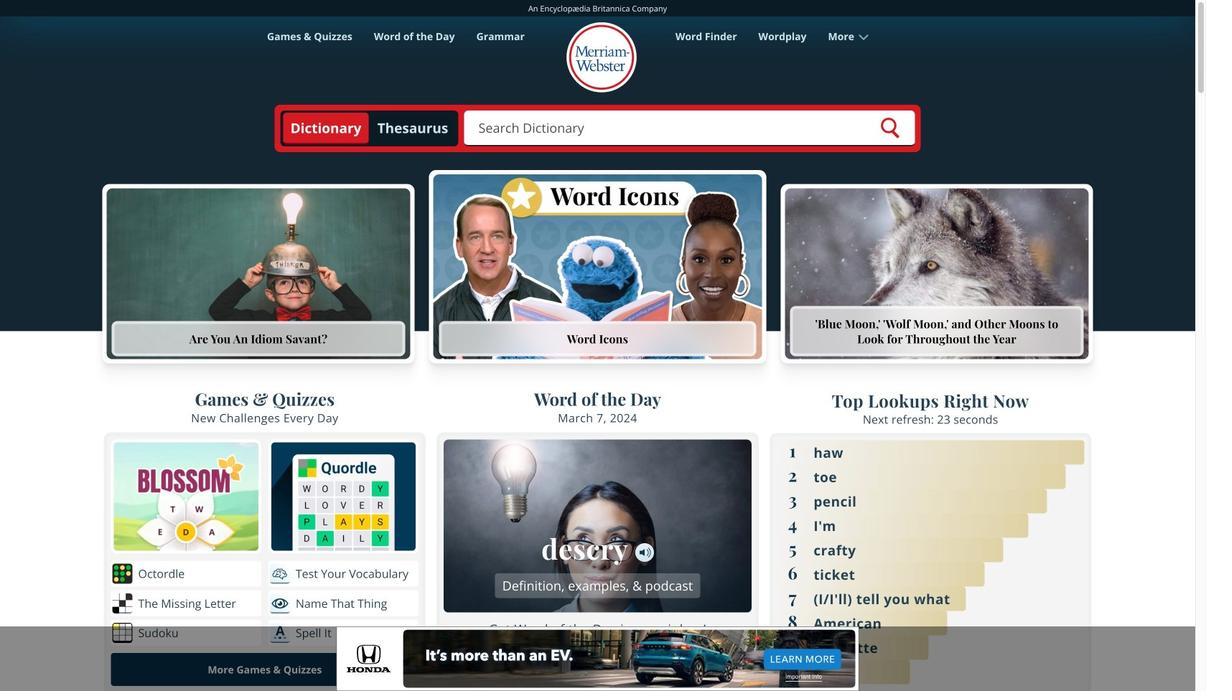 Task type: describe. For each thing, give the bounding box(es) containing it.
word of the day email subscribe text field
[[445, 652, 678, 685]]

quordle game word lover plays daily image
[[271, 443, 416, 551]]

image1394890588 image
[[785, 189, 1089, 359]]

merriam webster - established 1828 image
[[566, 22, 638, 94]]

spell it letter a icon image
[[270, 623, 290, 643]]

listen to the pronunciation of descry image
[[635, 544, 654, 562]]

advertisement element
[[336, 627, 859, 691]]



Task type: locate. For each thing, give the bounding box(es) containing it.
missing letter crossword icon image
[[112, 594, 132, 614]]

blossom game flower image image
[[114, 443, 258, 551]]

search word image
[[879, 117, 901, 139]]

sudoku game icon image
[[112, 623, 132, 643]]

octordle icon 8 dots image
[[112, 564, 132, 584]]

vocab quiz brain speech bubble icon image
[[270, 564, 290, 584]]

Search search field
[[464, 111, 915, 146]]

name that thing eye icon image
[[270, 594, 290, 614]]

boy thinking light bulb image
[[107, 189, 410, 359]]

woman staring at the lightbulb above her head while her glasses slide down her nose image
[[444, 440, 752, 613]]

word icons image
[[433, 174, 762, 359]]



Task type: vqa. For each thing, say whether or not it's contained in the screenshot.
OCTORDLE ICON 8 DOTS
yes



